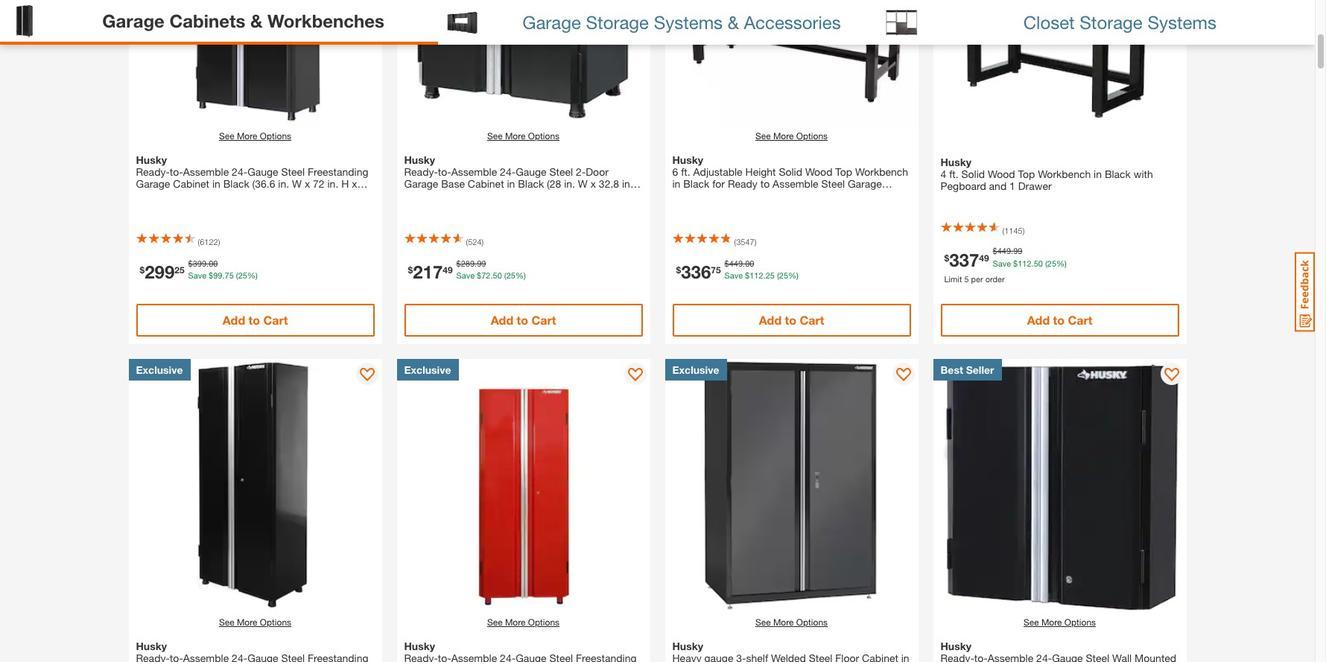 Task type: describe. For each thing, give the bounding box(es) containing it.
449 for 336
[[729, 258, 743, 268]]

$ 299 25 $ 399 . 00 save $ 99 . 75 ( 25 %)
[[140, 258, 258, 282]]

gauge for 217
[[516, 165, 547, 178]]

24- for 217
[[500, 165, 516, 178]]

4 add to cart from the left
[[1027, 313, 1092, 327]]

4 cart from the left
[[1068, 313, 1092, 327]]

$ 336 75 $ 449 . 00 save $ 112 . 25 ( 25 %)
[[676, 258, 799, 282]]

cart for 217
[[532, 313, 556, 327]]

storage inside husky 6 ft. adjustable height solid wood top workbench in black for ready to assemble steel garage storage system
[[672, 189, 709, 202]]

25 for 337
[[1047, 258, 1056, 268]]

49 for 337
[[979, 252, 989, 263]]

4 add from the left
[[1027, 313, 1050, 327]]

in inside husky ready-to-assemble 24-gauge steel 2-door garage base cabinet in black (28 in. w x 32.8 in. h x 18.3 in. d)
[[507, 177, 515, 190]]

system
[[712, 189, 747, 202]]

5
[[964, 274, 969, 283]]

cabinet inside husky ready-to-assemble 24-gauge steel 2-door garage base cabinet in black (28 in. w x 32.8 in. h x 18.3 in. d)
[[468, 177, 504, 190]]

50 for 217
[[493, 270, 502, 280]]

1
[[1009, 180, 1015, 192]]

h inside husky ready-to-assemble 24-gauge steel 2-door garage base cabinet in black (28 in. w x 32.8 in. h x 18.3 in. d)
[[404, 189, 412, 202]]

336
[[681, 261, 711, 282]]

w inside husky ready-to-assemble 24-gauge steel freestanding garage cabinet in black (36.6 in. w x 72 in. h x 18.3 in. d)
[[292, 177, 302, 190]]

25 for 336
[[779, 270, 788, 280]]

to for 336
[[785, 313, 796, 327]]

best seller
[[941, 364, 994, 376]]

( 6122 )
[[198, 237, 220, 246]]

99 inside $ 299 25 $ 399 . 00 save $ 99 . 75 ( 25 %)
[[213, 270, 222, 280]]

0 horizontal spatial &
[[250, 10, 263, 31]]

( inside $ 217 49 $ 289 . 99 save $ 72 . 50 ( 25 %)
[[504, 270, 506, 280]]

steel inside husky 6 ft. adjustable height solid wood top workbench in black for ready to assemble steel garage storage system
[[821, 177, 845, 190]]

24- for 299
[[232, 165, 247, 178]]

$ 217 49 $ 289 . 99 save $ 72 . 50 ( 25 %)
[[408, 258, 526, 282]]

with
[[1134, 168, 1153, 180]]

ft. for 336
[[681, 165, 690, 178]]

save for 337
[[993, 258, 1011, 268]]

garage inside husky ready-to-assemble 24-gauge steel 2-door garage base cabinet in black (28 in. w x 32.8 in. h x 18.3 in. d)
[[404, 177, 438, 190]]

best
[[941, 364, 963, 376]]

gauge for 299
[[247, 165, 278, 178]]

6 ft. adjustable height solid wood top workbench in black for ready to assemble steel garage storage system image
[[665, 0, 918, 126]]

garage storage systems & accessories
[[522, 12, 841, 32]]

99 for 217
[[477, 258, 486, 268]]

husky ready-to-assemble 24-gauge steel freestanding garage cabinet in black (36.6 in. w x 72 in. h x 18.3 in. d)
[[136, 153, 368, 202]]

) for 217
[[482, 237, 484, 246]]

closet storage systems
[[1023, 12, 1216, 32]]

ready-to-assemble 24-gauge steel freestanding garage cabinet in black (36.6 in. w x 72 in. h x 18.3 in. d) image
[[129, 0, 382, 126]]

(28
[[547, 177, 561, 190]]

add to cart button for 217
[[404, 304, 643, 337]]

accessories
[[744, 12, 841, 32]]

(36.6
[[252, 177, 275, 190]]

garage storage systems & accessories image
[[446, 6, 479, 39]]

) for 336
[[754, 237, 756, 246]]

save for 217
[[456, 270, 475, 280]]

25 for 299
[[238, 270, 247, 280]]

workbenches
[[268, 10, 384, 31]]

assemble for 217
[[451, 165, 497, 178]]

cabinet inside husky ready-to-assemble 24-gauge steel freestanding garage cabinet in black (36.6 in. w x 72 in. h x 18.3 in. d)
[[173, 177, 209, 190]]

337
[[949, 249, 979, 270]]

heavy gauge 3-shelf welded steel floor cabinet in black and gray (46 in w x 72 in. h x 24 in. d) image
[[665, 359, 918, 612]]

feedback link image
[[1295, 252, 1315, 332]]

save for 299
[[188, 270, 206, 280]]

garage inside husky ready-to-assemble 24-gauge steel freestanding garage cabinet in black (36.6 in. w x 72 in. h x 18.3 in. d)
[[136, 177, 170, 190]]

systems for closet
[[1148, 12, 1216, 32]]

in inside husky ready-to-assemble 24-gauge steel freestanding garage cabinet in black (36.6 in. w x 72 in. h x 18.3 in. d)
[[212, 177, 220, 190]]

solid inside husky 4 ft. solid wood top workbench in black with pegboard and 1 drawer
[[961, 168, 985, 180]]

workbench inside husky 6 ft. adjustable height solid wood top workbench in black for ready to assemble steel garage storage system
[[855, 165, 908, 178]]

ready
[[728, 177, 758, 190]]

cart for 336
[[800, 313, 824, 327]]

save for 336
[[725, 270, 743, 280]]

display image for heavy gauge 3-shelf welded steel floor cabinet in black and gray (46 in w x 72 in. h x 24 in. d) image
[[896, 368, 911, 383]]

6
[[672, 165, 678, 178]]

$ 337 49 $ 449 . 99 save $ 112 . 50 ( 25 %) limit 5 per order
[[944, 246, 1067, 283]]

closet storage systems button
[[877, 0, 1315, 45]]

112 for 337
[[1018, 258, 1031, 268]]

systems for garage
[[654, 12, 723, 32]]

workbench inside husky 4 ft. solid wood top workbench in black with pegboard and 1 drawer
[[1038, 168, 1091, 180]]

exclusive for ready-to-assemble 24-gauge steel freestanding garage cabinet in black (30.5 in. w x 72 in. h x 18.3 in. d) image
[[136, 364, 183, 376]]

399
[[193, 258, 206, 268]]

steel for 217
[[549, 165, 573, 178]]

garage cabinets & workbenches image
[[7, 4, 41, 38]]

4 ft. solid wood top workbench in black with pegboard and 1 drawer image
[[933, 0, 1186, 126]]

ready-to-assemble 24-gauge steel 2-door garage base cabinet in black (28 in. w x 32.8 in. h x 18.3 in. d) image
[[397, 0, 650, 126]]

husky link for ready-to-assemble 24-gauge steel freestanding garage cabinet in black (30.5 in. w x 72 in. h x 18.3 in. d) image
[[136, 640, 374, 662]]

00 for 299
[[209, 258, 218, 268]]

to for 217
[[517, 313, 528, 327]]

husky 4 ft. solid wood top workbench in black with pegboard and 1 drawer
[[941, 156, 1153, 192]]

wood inside husky 4 ft. solid wood top workbench in black with pegboard and 1 drawer
[[988, 168, 1015, 180]]

pegboard
[[941, 180, 986, 192]]

husky inside husky ready-to-assemble 24-gauge steel freestanding garage cabinet in black (36.6 in. w x 72 in. h x 18.3 in. d)
[[136, 153, 167, 166]]

w inside husky ready-to-assemble 24-gauge steel 2-door garage base cabinet in black (28 in. w x 32.8 in. h x 18.3 in. d)
[[578, 177, 588, 190]]

husky inside husky 6 ft. adjustable height solid wood top workbench in black for ready to assemble steel garage storage system
[[672, 153, 703, 166]]

solid inside husky 6 ft. adjustable height solid wood top workbench in black for ready to assemble steel garage storage system
[[779, 165, 802, 178]]

add for 336
[[759, 313, 782, 327]]

6122
[[200, 237, 218, 246]]

( 524 )
[[466, 237, 484, 246]]

adjustable
[[693, 165, 742, 178]]

freestanding
[[308, 165, 368, 178]]

height
[[745, 165, 776, 178]]

2-
[[576, 165, 586, 178]]

exclusive for heavy gauge 3-shelf welded steel floor cabinet in black and gray (46 in w x 72 in. h x 24 in. d) image
[[672, 364, 719, 376]]

( inside $ 337 49 $ 449 . 99 save $ 112 . 50 ( 25 %) limit 5 per order
[[1045, 258, 1047, 268]]

to- for 299
[[170, 165, 183, 178]]

524
[[468, 237, 482, 246]]

top inside husky 4 ft. solid wood top workbench in black with pegboard and 1 drawer
[[1018, 168, 1035, 180]]

32.8
[[599, 177, 619, 190]]

base
[[441, 177, 465, 190]]

closet
[[1023, 12, 1075, 32]]

25 for 217
[[506, 270, 515, 280]]

72 inside $ 217 49 $ 289 . 99 save $ 72 . 50 ( 25 %)
[[481, 270, 491, 280]]

to inside husky 6 ft. adjustable height solid wood top workbench in black for ready to assemble steel garage storage system
[[760, 177, 770, 190]]

order
[[985, 274, 1005, 283]]

4 add to cart button from the left
[[941, 304, 1179, 337]]

in inside husky 6 ft. adjustable height solid wood top workbench in black for ready to assemble steel garage storage system
[[672, 177, 680, 190]]

ready-to-assemble 24-gauge steel wall mounted garage cabinet in black (28 in. w x 29.7 in. h x 12 in. d) image
[[933, 359, 1186, 612]]

assemble inside husky 6 ft. adjustable height solid wood top workbench in black for ready to assemble steel garage storage system
[[773, 177, 818, 190]]



Task type: vqa. For each thing, say whether or not it's contained in the screenshot.


Task type: locate. For each thing, give the bounding box(es) containing it.
1 cabinet from the left
[[173, 177, 209, 190]]

add to cart for 336
[[759, 313, 824, 327]]

449 for 337
[[997, 246, 1011, 256]]

display image
[[359, 368, 374, 383], [628, 368, 643, 383], [896, 368, 911, 383]]

) up $ 217 49 $ 289 . 99 save $ 72 . 50 ( 25 %)
[[482, 237, 484, 246]]

save up order
[[993, 258, 1011, 268]]

1 horizontal spatial &
[[728, 12, 739, 32]]

0 horizontal spatial to-
[[170, 165, 183, 178]]

99 down '( 6122 )' at the top
[[213, 270, 222, 280]]

solid
[[779, 165, 802, 178], [961, 168, 985, 180]]

husky link for heavy gauge 3-shelf welded steel floor cabinet in black and gray (46 in w x 72 in. h x 24 in. d) image
[[672, 640, 911, 662]]

1 horizontal spatial systems
[[1148, 12, 1216, 32]]

black left with
[[1105, 168, 1131, 180]]

add for 217
[[491, 313, 513, 327]]

h inside husky ready-to-assemble 24-gauge steel freestanding garage cabinet in black (36.6 in. w x 72 in. h x 18.3 in. d)
[[341, 177, 349, 190]]

75 inside the $ 336 75 $ 449 . 00 save $ 112 . 25 ( 25 %)
[[711, 264, 721, 275]]

closet storage systems image
[[884, 6, 918, 39]]

1 horizontal spatial 18.3
[[423, 189, 443, 202]]

1 d) from the left
[[173, 189, 183, 202]]

0 horizontal spatial 72
[[313, 177, 325, 190]]

ready-
[[136, 165, 170, 178], [404, 165, 438, 178]]

0 vertical spatial 49
[[979, 252, 989, 263]]

%) for 337
[[1056, 258, 1067, 268]]

99 right 289
[[477, 258, 486, 268]]

0 horizontal spatial workbench
[[855, 165, 908, 178]]

2 cart from the left
[[532, 313, 556, 327]]

0 vertical spatial 99
[[1013, 246, 1022, 256]]

( inside $ 299 25 $ 399 . 00 save $ 99 . 75 ( 25 %)
[[236, 270, 238, 280]]

ft. inside husky 6 ft. adjustable height solid wood top workbench in black for ready to assemble steel garage storage system
[[681, 165, 690, 178]]

husky
[[136, 153, 167, 166], [404, 153, 435, 166], [672, 153, 703, 166], [941, 156, 971, 168], [136, 640, 167, 653], [404, 640, 435, 653], [672, 640, 703, 653], [941, 640, 971, 653]]

storage for garage
[[586, 12, 649, 32]]

add to cart button for 336
[[672, 304, 911, 337]]

449 inside the $ 336 75 $ 449 . 00 save $ 112 . 25 ( 25 %)
[[729, 258, 743, 268]]

save down 3547
[[725, 270, 743, 280]]

3 add to cart button from the left
[[672, 304, 911, 337]]

1 horizontal spatial cabinet
[[468, 177, 504, 190]]

1 vertical spatial 99
[[477, 258, 486, 268]]

1 vertical spatial 72
[[481, 270, 491, 280]]

0 horizontal spatial exclusive
[[136, 364, 183, 376]]

steel for 299
[[281, 165, 305, 178]]

1 horizontal spatial 449
[[997, 246, 1011, 256]]

00 right 399
[[209, 258, 218, 268]]

garage cabinets & workbenches button
[[0, 0, 438, 45]]

2 horizontal spatial exclusive
[[672, 364, 719, 376]]

cart
[[263, 313, 288, 327], [532, 313, 556, 327], [800, 313, 824, 327], [1068, 313, 1092, 327]]

w right (36.6
[[292, 177, 302, 190]]

0 horizontal spatial top
[[835, 165, 852, 178]]

add down $ 337 49 $ 449 . 99 save $ 112 . 50 ( 25 %) limit 5 per order
[[1027, 313, 1050, 327]]

50 inside $ 337 49 $ 449 . 99 save $ 112 . 50 ( 25 %) limit 5 per order
[[1034, 258, 1043, 268]]

for
[[712, 177, 725, 190]]

24- left (36.6
[[232, 165, 247, 178]]

1 horizontal spatial steel
[[549, 165, 573, 178]]

more
[[237, 130, 257, 142], [505, 130, 526, 142], [773, 130, 794, 142], [237, 617, 257, 628], [505, 617, 526, 628], [773, 617, 794, 628], [1041, 617, 1062, 628]]

1 horizontal spatial h
[[404, 189, 412, 202]]

add down the $ 336 75 $ 449 . 00 save $ 112 . 25 ( 25 %)
[[759, 313, 782, 327]]

wood
[[805, 165, 832, 178], [988, 168, 1015, 180]]

options
[[260, 130, 291, 142], [528, 130, 560, 142], [796, 130, 828, 142], [260, 617, 291, 628], [528, 617, 560, 628], [796, 617, 828, 628], [1064, 617, 1096, 628]]

0 vertical spatial 50
[[1034, 258, 1043, 268]]

24- inside husky ready-to-assemble 24-gauge steel freestanding garage cabinet in black (36.6 in. w x 72 in. h x 18.3 in. d)
[[232, 165, 247, 178]]

to-
[[170, 165, 183, 178], [438, 165, 451, 178]]

0 vertical spatial 112
[[1018, 258, 1031, 268]]

1 vertical spatial 49
[[443, 264, 453, 275]]

ready-to-assemble 24-gauge steel freestanding garage cabinet in red (30.5 in. w x 72 in. h x 18.3 in. d) image
[[397, 359, 650, 612]]

0 horizontal spatial gauge
[[247, 165, 278, 178]]

24- left (28
[[500, 165, 516, 178]]

2 display image from the left
[[628, 368, 643, 383]]

systems inside button
[[1148, 12, 1216, 32]]

black inside husky 6 ft. adjustable height solid wood top workbench in black for ready to assemble steel garage storage system
[[683, 177, 709, 190]]

husky link for ready-to-assemble 24-gauge steel freestanding garage cabinet in red (30.5 in. w x 72 in. h x 18.3 in. d) image
[[404, 640, 643, 662]]

in left (28
[[507, 177, 515, 190]]

black left for
[[683, 177, 709, 190]]

1 00 from the left
[[209, 258, 218, 268]]

2 cabinet from the left
[[468, 177, 504, 190]]

steel right height
[[821, 177, 845, 190]]

1145
[[1004, 226, 1023, 235]]

1 horizontal spatial exclusive
[[404, 364, 451, 376]]

solid left and
[[961, 168, 985, 180]]

%) for 217
[[515, 270, 526, 280]]

0 horizontal spatial display image
[[359, 368, 374, 383]]

18.3 inside husky ready-to-assemble 24-gauge steel freestanding garage cabinet in black (36.6 in. w x 72 in. h x 18.3 in. d)
[[136, 189, 156, 202]]

49 inside $ 217 49 $ 289 . 99 save $ 72 . 50 ( 25 %)
[[443, 264, 453, 275]]

see
[[219, 130, 234, 142], [487, 130, 503, 142], [755, 130, 771, 142], [219, 617, 234, 628], [487, 617, 503, 628], [755, 617, 771, 628], [1024, 617, 1039, 628]]

garage inside husky 6 ft. adjustable height solid wood top workbench in black for ready to assemble steel garage storage system
[[848, 177, 882, 190]]

0 horizontal spatial 49
[[443, 264, 453, 275]]

49 inside $ 337 49 $ 449 . 99 save $ 112 . 50 ( 25 %) limit 5 per order
[[979, 252, 989, 263]]

limit
[[944, 274, 962, 283]]

1 horizontal spatial 99
[[477, 258, 486, 268]]

1 horizontal spatial 75
[[711, 264, 721, 275]]

1 horizontal spatial w
[[578, 177, 588, 190]]

.
[[1011, 246, 1013, 256], [206, 258, 209, 268], [475, 258, 477, 268], [743, 258, 745, 268], [1031, 258, 1034, 268], [222, 270, 225, 280], [491, 270, 493, 280], [763, 270, 766, 280]]

18.3 inside husky ready-to-assemble 24-gauge steel 2-door garage base cabinet in black (28 in. w x 32.8 in. h x 18.3 in. d)
[[423, 189, 443, 202]]

add
[[222, 313, 245, 327], [491, 313, 513, 327], [759, 313, 782, 327], [1027, 313, 1050, 327]]

3 add to cart from the left
[[759, 313, 824, 327]]

assemble up 524
[[451, 165, 497, 178]]

1 horizontal spatial ready-
[[404, 165, 438, 178]]

drawer
[[1018, 180, 1052, 192]]

add down $ 217 49 $ 289 . 99 save $ 72 . 50 ( 25 %)
[[491, 313, 513, 327]]

h
[[341, 177, 349, 190], [404, 189, 412, 202]]

1 ready- from the left
[[136, 165, 170, 178]]

2 horizontal spatial assemble
[[773, 177, 818, 190]]

assemble
[[183, 165, 229, 178], [451, 165, 497, 178], [773, 177, 818, 190]]

see more options
[[219, 130, 291, 142], [487, 130, 560, 142], [755, 130, 828, 142], [219, 617, 291, 628], [487, 617, 560, 628], [755, 617, 828, 628], [1024, 617, 1096, 628]]

add to cart for 299
[[222, 313, 288, 327]]

steel inside husky ready-to-assemble 24-gauge steel 2-door garage base cabinet in black (28 in. w x 32.8 in. h x 18.3 in. d)
[[549, 165, 573, 178]]

black left (28
[[518, 177, 544, 190]]

4 husky link from the left
[[941, 640, 1179, 662]]

per
[[971, 274, 983, 283]]

289
[[461, 258, 475, 268]]

add to cart
[[222, 313, 288, 327], [491, 313, 556, 327], [759, 313, 824, 327], [1027, 313, 1092, 327]]

1 add from the left
[[222, 313, 245, 327]]

)
[[1023, 226, 1025, 235], [218, 237, 220, 246], [482, 237, 484, 246], [754, 237, 756, 246]]

112 down 1145
[[1018, 258, 1031, 268]]

449 down ( 1145 )
[[997, 246, 1011, 256]]

2 horizontal spatial display image
[[896, 368, 911, 383]]

gauge inside husky ready-to-assemble 24-gauge steel freestanding garage cabinet in black (36.6 in. w x 72 in. h x 18.3 in. d)
[[247, 165, 278, 178]]

50
[[1034, 258, 1043, 268], [493, 270, 502, 280]]

add for 299
[[222, 313, 245, 327]]

assemble left (36.6
[[183, 165, 229, 178]]

%) inside $ 337 49 $ 449 . 99 save $ 112 . 50 ( 25 %) limit 5 per order
[[1056, 258, 1067, 268]]

00 inside the $ 336 75 $ 449 . 00 save $ 112 . 25 ( 25 %)
[[745, 258, 754, 268]]

1 horizontal spatial gauge
[[516, 165, 547, 178]]

garage cabinets & workbenches
[[102, 10, 384, 31]]

ready-to-assemble 24-gauge steel freestanding garage cabinet in black (30.5 in. w x 72 in. h x 18.3 in. d) image
[[129, 359, 382, 612]]

assemble inside husky ready-to-assemble 24-gauge steel freestanding garage cabinet in black (36.6 in. w x 72 in. h x 18.3 in. d)
[[183, 165, 229, 178]]

cabinet right base
[[468, 177, 504, 190]]

assemble inside husky ready-to-assemble 24-gauge steel 2-door garage base cabinet in black (28 in. w x 32.8 in. h x 18.3 in. d)
[[451, 165, 497, 178]]

cart for 299
[[263, 313, 288, 327]]

black inside husky 4 ft. solid wood top workbench in black with pegboard and 1 drawer
[[1105, 168, 1131, 180]]

0 horizontal spatial ft.
[[681, 165, 690, 178]]

49 left 289
[[443, 264, 453, 275]]

in
[[1094, 168, 1102, 180], [212, 177, 220, 190], [507, 177, 515, 190], [672, 177, 680, 190]]

( 3547 )
[[734, 237, 756, 246]]

door
[[586, 165, 609, 178]]

to- inside husky ready-to-assemble 24-gauge steel 2-door garage base cabinet in black (28 in. w x 32.8 in. h x 18.3 in. d)
[[438, 165, 451, 178]]

3 husky link from the left
[[672, 640, 911, 662]]

0 horizontal spatial w
[[292, 177, 302, 190]]

save inside the $ 336 75 $ 449 . 00 save $ 112 . 25 ( 25 %)
[[725, 270, 743, 280]]

steel
[[281, 165, 305, 178], [549, 165, 573, 178], [821, 177, 845, 190]]

99 for 337
[[1013, 246, 1022, 256]]

24- inside husky ready-to-assemble 24-gauge steel 2-door garage base cabinet in black (28 in. w x 32.8 in. h x 18.3 in. d)
[[500, 165, 516, 178]]

2 horizontal spatial 99
[[1013, 246, 1022, 256]]

wood right height
[[805, 165, 832, 178]]

3 add from the left
[[759, 313, 782, 327]]

1 gauge from the left
[[247, 165, 278, 178]]

1 horizontal spatial 00
[[745, 258, 754, 268]]

solid right height
[[779, 165, 802, 178]]

24-
[[232, 165, 247, 178], [500, 165, 516, 178]]

3547
[[736, 237, 754, 246]]

black inside husky ready-to-assemble 24-gauge steel freestanding garage cabinet in black (36.6 in. w x 72 in. h x 18.3 in. d)
[[223, 177, 249, 190]]

1 display image from the left
[[359, 368, 374, 383]]

3 display image from the left
[[896, 368, 911, 383]]

25
[[1047, 258, 1056, 268], [174, 264, 184, 275], [238, 270, 247, 280], [506, 270, 515, 280], [766, 270, 775, 280], [779, 270, 788, 280]]

steel inside husky ready-to-assemble 24-gauge steel freestanding garage cabinet in black (36.6 in. w x 72 in. h x 18.3 in. d)
[[281, 165, 305, 178]]

449
[[997, 246, 1011, 256], [729, 258, 743, 268]]

1 horizontal spatial wood
[[988, 168, 1015, 180]]

1 horizontal spatial 49
[[979, 252, 989, 263]]

2 gauge from the left
[[516, 165, 547, 178]]

449 inside $ 337 49 $ 449 . 99 save $ 112 . 50 ( 25 %) limit 5 per order
[[997, 246, 1011, 256]]

1 horizontal spatial d)
[[460, 189, 470, 202]]

&
[[250, 10, 263, 31], [728, 12, 739, 32]]

(
[[1002, 226, 1004, 235], [198, 237, 200, 246], [466, 237, 468, 246], [734, 237, 736, 246], [1045, 258, 1047, 268], [236, 270, 238, 280], [504, 270, 506, 280], [777, 270, 779, 280]]

112 down 3547
[[750, 270, 763, 280]]

%) for 336
[[788, 270, 799, 280]]

save
[[993, 258, 1011, 268], [188, 270, 206, 280], [456, 270, 475, 280], [725, 270, 743, 280]]

99 inside $ 337 49 $ 449 . 99 save $ 112 . 50 ( 25 %) limit 5 per order
[[1013, 246, 1022, 256]]

) for 337
[[1023, 226, 1025, 235]]

2 vertical spatial 99
[[213, 270, 222, 280]]

75 inside $ 299 25 $ 399 . 00 save $ 99 . 75 ( 25 %)
[[225, 270, 234, 280]]

steel left "2-"
[[549, 165, 573, 178]]

1 vertical spatial 449
[[729, 258, 743, 268]]

50 inside $ 217 49 $ 289 . 99 save $ 72 . 50 ( 25 %)
[[493, 270, 502, 280]]

w
[[292, 177, 302, 190], [578, 177, 588, 190]]

and
[[989, 180, 1007, 192]]

0 horizontal spatial solid
[[779, 165, 802, 178]]

( 1145 )
[[1002, 226, 1025, 235]]

wood inside husky 6 ft. adjustable height solid wood top workbench in black for ready to assemble steel garage storage system
[[805, 165, 832, 178]]

%) inside $ 299 25 $ 399 . 00 save $ 99 . 75 ( 25 %)
[[247, 270, 258, 280]]

husky inside husky 4 ft. solid wood top workbench in black with pegboard and 1 drawer
[[941, 156, 971, 168]]

ready- inside husky ready-to-assemble 24-gauge steel freestanding garage cabinet in black (36.6 in. w x 72 in. h x 18.3 in. d)
[[136, 165, 170, 178]]

00 for 336
[[745, 258, 754, 268]]

) for 299
[[218, 237, 220, 246]]

add to cart button for 299
[[136, 304, 374, 337]]

$
[[993, 246, 997, 256], [944, 252, 949, 263], [188, 258, 193, 268], [456, 258, 461, 268], [725, 258, 729, 268], [1013, 258, 1018, 268], [140, 264, 145, 275], [408, 264, 413, 275], [676, 264, 681, 275], [209, 270, 213, 280], [477, 270, 481, 280], [745, 270, 750, 280]]

garage
[[102, 10, 165, 31], [522, 12, 581, 32], [136, 177, 170, 190], [404, 177, 438, 190], [848, 177, 882, 190]]

1 systems from the left
[[654, 12, 723, 32]]

1 add to cart button from the left
[[136, 304, 374, 337]]

1 horizontal spatial solid
[[961, 168, 985, 180]]

storage
[[586, 12, 649, 32], [1080, 12, 1143, 32], [672, 189, 709, 202]]

0 horizontal spatial 99
[[213, 270, 222, 280]]

25 inside $ 337 49 $ 449 . 99 save $ 112 . 50 ( 25 %) limit 5 per order
[[1047, 258, 1056, 268]]

cabinet up '( 6122 )' at the top
[[173, 177, 209, 190]]

2 add to cart button from the left
[[404, 304, 643, 337]]

25 inside $ 217 49 $ 289 . 99 save $ 72 . 50 ( 25 %)
[[506, 270, 515, 280]]

2 24- from the left
[[500, 165, 516, 178]]

299
[[145, 261, 174, 282]]

husky 6 ft. adjustable height solid wood top workbench in black for ready to assemble steel garage storage system
[[672, 153, 908, 202]]

2 ready- from the left
[[404, 165, 438, 178]]

steel right (36.6
[[281, 165, 305, 178]]

workbench right 1
[[1038, 168, 1091, 180]]

x
[[305, 177, 310, 190], [352, 177, 357, 190], [591, 177, 596, 190], [415, 189, 420, 202]]

garage storage systems & accessories button
[[438, 0, 877, 45]]

1 horizontal spatial assemble
[[451, 165, 497, 178]]

wood left drawer
[[988, 168, 1015, 180]]

ft. right 6
[[681, 165, 690, 178]]

2 horizontal spatial steel
[[821, 177, 845, 190]]

) up $ 337 49 $ 449 . 99 save $ 112 . 50 ( 25 %) limit 5 per order
[[1023, 226, 1025, 235]]

storage for closet
[[1080, 12, 1143, 32]]

1 24- from the left
[[232, 165, 247, 178]]

d)
[[173, 189, 183, 202], [460, 189, 470, 202]]

2 add to cart from the left
[[491, 313, 556, 327]]

ft. inside husky 4 ft. solid wood top workbench in black with pegboard and 1 drawer
[[949, 168, 959, 180]]

1 horizontal spatial workbench
[[1038, 168, 1091, 180]]

in.
[[278, 177, 289, 190], [327, 177, 338, 190], [564, 177, 575, 190], [622, 177, 633, 190], [159, 189, 170, 202], [446, 189, 457, 202]]

1 husky link from the left
[[136, 640, 374, 662]]

1 horizontal spatial storage
[[672, 189, 709, 202]]

112 inside $ 337 49 $ 449 . 99 save $ 112 . 50 ( 25 %) limit 5 per order
[[1018, 258, 1031, 268]]

save down 289
[[456, 270, 475, 280]]

2 to- from the left
[[438, 165, 451, 178]]

black
[[1105, 168, 1131, 180], [223, 177, 249, 190], [518, 177, 544, 190], [683, 177, 709, 190]]

1 horizontal spatial display image
[[628, 368, 643, 383]]

in left (36.6
[[212, 177, 220, 190]]

gauge
[[247, 165, 278, 178], [516, 165, 547, 178]]

w left 32.8
[[578, 177, 588, 190]]

d) inside husky ready-to-assemble 24-gauge steel 2-door garage base cabinet in black (28 in. w x 32.8 in. h x 18.3 in. d)
[[460, 189, 470, 202]]

husky ready-to-assemble 24-gauge steel 2-door garage base cabinet in black (28 in. w x 32.8 in. h x 18.3 in. d)
[[404, 153, 633, 202]]

top inside husky 6 ft. adjustable height solid wood top workbench in black for ready to assemble steel garage storage system
[[835, 165, 852, 178]]

ready- inside husky ready-to-assemble 24-gauge steel 2-door garage base cabinet in black (28 in. w x 32.8 in. h x 18.3 in. d)
[[404, 165, 438, 178]]

1 horizontal spatial to-
[[438, 165, 451, 178]]

storage inside closet storage systems button
[[1080, 12, 1143, 32]]

50 for 337
[[1034, 258, 1043, 268]]

save inside $ 217 49 $ 289 . 99 save $ 72 . 50 ( 25 %)
[[456, 270, 475, 280]]

1 horizontal spatial 50
[[1034, 258, 1043, 268]]

99 down ( 1145 )
[[1013, 246, 1022, 256]]

1 horizontal spatial ft.
[[949, 168, 959, 180]]

00
[[209, 258, 218, 268], [745, 258, 754, 268]]

2 00 from the left
[[745, 258, 754, 268]]

gauge inside husky ready-to-assemble 24-gauge steel 2-door garage base cabinet in black (28 in. w x 32.8 in. h x 18.3 in. d)
[[516, 165, 547, 178]]

& right cabinets
[[250, 10, 263, 31]]

99
[[1013, 246, 1022, 256], [477, 258, 486, 268], [213, 270, 222, 280]]

%) inside $ 217 49 $ 289 . 99 save $ 72 . 50 ( 25 %)
[[515, 270, 526, 280]]

1 vertical spatial 50
[[493, 270, 502, 280]]

) up the $ 336 75 $ 449 . 00 save $ 112 . 25 ( 25 %)
[[754, 237, 756, 246]]

112 inside the $ 336 75 $ 449 . 00 save $ 112 . 25 ( 25 %)
[[750, 270, 763, 280]]

2 d) from the left
[[460, 189, 470, 202]]

49 for 217
[[443, 264, 453, 275]]

0 horizontal spatial 75
[[225, 270, 234, 280]]

in inside husky 4 ft. solid wood top workbench in black with pegboard and 1 drawer
[[1094, 168, 1102, 180]]

0 horizontal spatial storage
[[586, 12, 649, 32]]

112 for 336
[[750, 270, 763, 280]]

0 vertical spatial 72
[[313, 177, 325, 190]]

save inside $ 337 49 $ 449 . 99 save $ 112 . 50 ( 25 %) limit 5 per order
[[993, 258, 1011, 268]]

112
[[1018, 258, 1031, 268], [750, 270, 763, 280]]

75
[[711, 264, 721, 275], [225, 270, 234, 280]]

3 cart from the left
[[800, 313, 824, 327]]

49
[[979, 252, 989, 263], [443, 264, 453, 275]]

) up $ 299 25 $ 399 . 00 save $ 99 . 75 ( 25 %) on the left top of the page
[[218, 237, 220, 246]]

72 down the ( 524 )
[[481, 270, 491, 280]]

%)
[[1056, 258, 1067, 268], [247, 270, 258, 280], [515, 270, 526, 280], [788, 270, 799, 280]]

husky link for ready-to-assemble 24-gauge steel wall mounted garage cabinet in black (28 in. w x 29.7 in. h x 12 in. d) image
[[941, 640, 1179, 662]]

assemble right 'ready'
[[773, 177, 818, 190]]

0 vertical spatial 449
[[997, 246, 1011, 256]]

d) inside husky ready-to-assemble 24-gauge steel freestanding garage cabinet in black (36.6 in. w x 72 in. h x 18.3 in. d)
[[173, 189, 183, 202]]

0 horizontal spatial wood
[[805, 165, 832, 178]]

display image
[[1164, 368, 1179, 383]]

save down 399
[[188, 270, 206, 280]]

0 horizontal spatial 18.3
[[136, 189, 156, 202]]

49 up per
[[979, 252, 989, 263]]

217
[[413, 261, 443, 282]]

1 to- from the left
[[170, 165, 183, 178]]

ft. for 337
[[949, 168, 959, 180]]

add to cart for 217
[[491, 313, 556, 327]]

workbench
[[855, 165, 908, 178], [1038, 168, 1091, 180]]

0 horizontal spatial h
[[341, 177, 349, 190]]

systems inside button
[[654, 12, 723, 32]]

ready- for 217
[[404, 165, 438, 178]]

0 horizontal spatial cabinet
[[173, 177, 209, 190]]

1 horizontal spatial 24-
[[500, 165, 516, 178]]

2 w from the left
[[578, 177, 588, 190]]

0 horizontal spatial 24-
[[232, 165, 247, 178]]

display image for ready-to-assemble 24-gauge steel freestanding garage cabinet in black (30.5 in. w x 72 in. h x 18.3 in. d) image
[[359, 368, 374, 383]]

black inside husky ready-to-assemble 24-gauge steel 2-door garage base cabinet in black (28 in. w x 32.8 in. h x 18.3 in. d)
[[518, 177, 544, 190]]

add down $ 299 25 $ 399 . 00 save $ 99 . 75 ( 25 %) on the left top of the page
[[222, 313, 245, 327]]

exclusive
[[136, 364, 183, 376], [404, 364, 451, 376], [672, 364, 719, 376]]

1 add to cart from the left
[[222, 313, 288, 327]]

ft. right 4
[[949, 168, 959, 180]]

black left (36.6
[[223, 177, 249, 190]]

( inside the $ 336 75 $ 449 . 00 save $ 112 . 25 ( 25 %)
[[777, 270, 779, 280]]

1 horizontal spatial 112
[[1018, 258, 1031, 268]]

storage inside garage storage systems & accessories button
[[586, 12, 649, 32]]

0 horizontal spatial assemble
[[183, 165, 229, 178]]

to
[[760, 177, 770, 190], [249, 313, 260, 327], [517, 313, 528, 327], [785, 313, 796, 327], [1053, 313, 1065, 327]]

top
[[835, 165, 852, 178], [1018, 168, 1035, 180]]

in left with
[[1094, 168, 1102, 180]]

ready- for 299
[[136, 165, 170, 178]]

00 inside $ 299 25 $ 399 . 00 save $ 99 . 75 ( 25 %)
[[209, 258, 218, 268]]

0 horizontal spatial steel
[[281, 165, 305, 178]]

to for 299
[[249, 313, 260, 327]]

449 down '( 3547 )'
[[729, 258, 743, 268]]

3 exclusive from the left
[[672, 364, 719, 376]]

99 inside $ 217 49 $ 289 . 99 save $ 72 . 50 ( 25 %)
[[477, 258, 486, 268]]

to- for 217
[[438, 165, 451, 178]]

00 down '( 3547 )'
[[745, 258, 754, 268]]

0 horizontal spatial 50
[[493, 270, 502, 280]]

1 cart from the left
[[263, 313, 288, 327]]

1 horizontal spatial 72
[[481, 270, 491, 280]]

%) for 299
[[247, 270, 258, 280]]

1 exclusive from the left
[[136, 364, 183, 376]]

in left for
[[672, 177, 680, 190]]

display image for ready-to-assemble 24-gauge steel freestanding garage cabinet in red (30.5 in. w x 72 in. h x 18.3 in. d) image
[[628, 368, 643, 383]]

husky inside husky ready-to-assemble 24-gauge steel 2-door garage base cabinet in black (28 in. w x 32.8 in. h x 18.3 in. d)
[[404, 153, 435, 166]]

0 horizontal spatial d)
[[173, 189, 183, 202]]

2 husky link from the left
[[404, 640, 643, 662]]

%) inside the $ 336 75 $ 449 . 00 save $ 112 . 25 ( 25 %)
[[788, 270, 799, 280]]

1 18.3 from the left
[[136, 189, 156, 202]]

systems
[[654, 12, 723, 32], [1148, 12, 1216, 32]]

72
[[313, 177, 325, 190], [481, 270, 491, 280]]

4
[[941, 168, 946, 180]]

2 horizontal spatial storage
[[1080, 12, 1143, 32]]

assemble for 299
[[183, 165, 229, 178]]

to- inside husky ready-to-assemble 24-gauge steel freestanding garage cabinet in black (36.6 in. w x 72 in. h x 18.3 in. d)
[[170, 165, 183, 178]]

ft.
[[681, 165, 690, 178], [949, 168, 959, 180]]

& left accessories
[[728, 12, 739, 32]]

seller
[[966, 364, 994, 376]]

2 systems from the left
[[1148, 12, 1216, 32]]

0 horizontal spatial 112
[[750, 270, 763, 280]]

1 vertical spatial 112
[[750, 270, 763, 280]]

2 18.3 from the left
[[423, 189, 443, 202]]

72 inside husky ready-to-assemble 24-gauge steel freestanding garage cabinet in black (36.6 in. w x 72 in. h x 18.3 in. d)
[[313, 177, 325, 190]]

workbench left 4
[[855, 165, 908, 178]]

0 horizontal spatial 449
[[729, 258, 743, 268]]

0 horizontal spatial systems
[[654, 12, 723, 32]]

2 add from the left
[[491, 313, 513, 327]]

add to cart button
[[136, 304, 374, 337], [404, 304, 643, 337], [672, 304, 911, 337], [941, 304, 1179, 337]]

cabinet
[[173, 177, 209, 190], [468, 177, 504, 190]]

save inside $ 299 25 $ 399 . 00 save $ 99 . 75 ( 25 %)
[[188, 270, 206, 280]]

72 right (36.6
[[313, 177, 325, 190]]

exclusive for ready-to-assemble 24-gauge steel freestanding garage cabinet in red (30.5 in. w x 72 in. h x 18.3 in. d) image
[[404, 364, 451, 376]]

0 horizontal spatial 00
[[209, 258, 218, 268]]

2 exclusive from the left
[[404, 364, 451, 376]]

cabinets
[[170, 10, 245, 31]]

1 w from the left
[[292, 177, 302, 190]]

1 horizontal spatial top
[[1018, 168, 1035, 180]]

0 horizontal spatial ready-
[[136, 165, 170, 178]]



